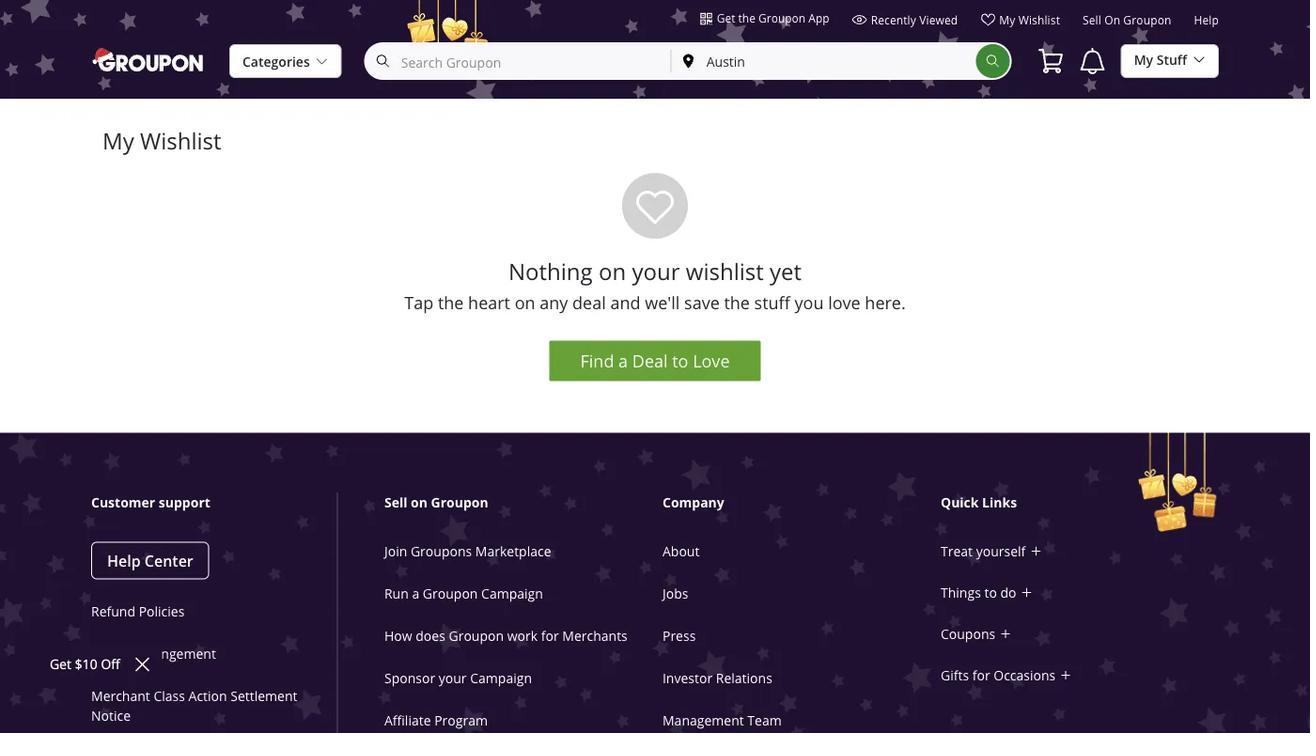 Task type: describe. For each thing, give the bounding box(es) containing it.
merchants
[[563, 628, 628, 645]]

groupon inside heading
[[431, 493, 489, 512]]

affiliate program
[[385, 712, 488, 730]]

do
[[1001, 584, 1017, 602]]

about
[[663, 543, 700, 561]]

how does groupon work for merchants link
[[385, 628, 628, 645]]

management team link
[[663, 712, 782, 730]]

search element
[[977, 44, 1011, 78]]

help center link
[[91, 542, 209, 580]]

customer support
[[91, 493, 210, 512]]

categories button
[[229, 44, 342, 79]]

help center
[[107, 551, 193, 571]]

management team
[[663, 712, 782, 730]]

sponsor your campaign
[[385, 670, 532, 688]]

gifts for occasions
[[941, 667, 1056, 684]]

any
[[540, 292, 568, 314]]

0 horizontal spatial my
[[103, 126, 134, 156]]

things
[[941, 584, 982, 602]]

policies
[[139, 603, 185, 621]]

0 vertical spatial campaign
[[482, 586, 543, 603]]

help for help link
[[1195, 13, 1220, 28]]

wishlist
[[686, 257, 764, 287]]

0 horizontal spatial for
[[541, 628, 559, 645]]

1 horizontal spatial to
[[985, 584, 998, 602]]

run a groupon campaign link
[[385, 586, 543, 603]]

tap
[[405, 292, 434, 314]]

heart
[[468, 292, 511, 314]]

refund
[[91, 603, 135, 621]]

search image
[[986, 54, 1001, 69]]

sell on groupon link
[[1083, 13, 1172, 35]]

groupon image
[[91, 47, 207, 73]]

recently viewed link
[[853, 12, 959, 35]]

quick links heading
[[941, 493, 1224, 512]]

investor relations link
[[663, 670, 773, 688]]

things to do
[[941, 584, 1017, 602]]

customer
[[91, 493, 155, 512]]

notifications inbox image
[[1078, 46, 1109, 76]]

gifts
[[941, 667, 970, 684]]

merchant class action settlement notice
[[91, 688, 298, 725]]

quick links
[[941, 493, 1018, 512]]

support
[[159, 493, 210, 512]]

save
[[685, 292, 720, 314]]

your inside nothing on your wishlist yet tap the heart on any deal and we'll save the stuff you love here.
[[632, 257, 680, 287]]

my wishlist link
[[981, 12, 1061, 35]]

class
[[154, 688, 185, 705]]

the down wishlist
[[725, 292, 750, 314]]

categories
[[243, 53, 310, 71]]

deal
[[573, 292, 606, 314]]

groupon up my stuff
[[1124, 13, 1172, 28]]

report
[[91, 646, 133, 663]]

get the groupon app button
[[700, 9, 830, 26]]

love
[[829, 292, 861, 314]]

company heading
[[663, 493, 945, 512]]

run a groupon campaign
[[385, 586, 543, 603]]

stuff
[[1157, 51, 1188, 69]]

join groupons marketplace link
[[385, 543, 552, 561]]

1 horizontal spatial my wishlist
[[1000, 12, 1061, 27]]

investor
[[663, 670, 713, 688]]

find a deal to love
[[581, 350, 730, 373]]

sponsor
[[385, 670, 436, 688]]

1 vertical spatial campaign
[[470, 670, 532, 688]]

1 vertical spatial wishlist
[[140, 126, 222, 156]]

find a deal to love link
[[550, 341, 761, 381]]

press link
[[663, 628, 696, 645]]

1 vertical spatial my wishlist
[[103, 126, 222, 156]]

0 vertical spatial to
[[673, 350, 689, 373]]

run
[[385, 586, 409, 603]]

about link
[[663, 543, 700, 561]]

get the groupon app
[[717, 10, 830, 25]]

management
[[663, 712, 745, 730]]

a for run
[[412, 586, 420, 603]]

stuff
[[755, 292, 791, 314]]

treat yourself
[[941, 543, 1026, 560]]

affiliate program link
[[385, 712, 488, 730]]

we'll
[[645, 292, 680, 314]]

work
[[508, 628, 538, 645]]

jobs link
[[663, 586, 689, 603]]

groupon for campaign
[[423, 586, 478, 603]]

Search Groupon search field
[[367, 44, 671, 78]]

treat
[[941, 543, 973, 560]]



Task type: locate. For each thing, give the bounding box(es) containing it.
campaign down marketplace
[[482, 586, 543, 603]]

the
[[739, 10, 756, 25], [438, 292, 464, 314], [725, 292, 750, 314]]

recently
[[871, 12, 917, 27]]

your right sponsor
[[439, 670, 467, 688]]

groupon down groupons
[[423, 586, 478, 603]]

1 horizontal spatial for
[[973, 667, 991, 684]]

sell on groupon inside heading
[[385, 493, 489, 512]]

help up my stuff button
[[1195, 13, 1220, 28]]

groupon for work
[[449, 628, 504, 645]]

on inside heading
[[411, 493, 428, 512]]

my wishlist down groupon image
[[103, 126, 222, 156]]

1 vertical spatial help
[[107, 551, 141, 571]]

0 horizontal spatial help
[[107, 551, 141, 571]]

0 vertical spatial help
[[1195, 13, 1220, 28]]

sell up notifications inbox "icon"
[[1083, 13, 1102, 28]]

0 vertical spatial for
[[541, 628, 559, 645]]

0 horizontal spatial a
[[412, 586, 420, 603]]

0 horizontal spatial wishlist
[[140, 126, 222, 156]]

center
[[145, 551, 193, 571]]

deal
[[633, 350, 668, 373]]

notice
[[91, 708, 131, 725]]

0 horizontal spatial my wishlist
[[103, 126, 222, 156]]

my stuff button
[[1122, 43, 1220, 78]]

company
[[663, 493, 725, 512]]

help left center
[[107, 551, 141, 571]]

report infringement
[[91, 646, 216, 663]]

to left do on the bottom of the page
[[985, 584, 998, 602]]

my inside button
[[1135, 51, 1154, 69]]

the right get at top
[[739, 10, 756, 25]]

get
[[717, 10, 736, 25]]

groupon inside button
[[759, 10, 806, 25]]

find
[[581, 350, 615, 373]]

the inside button
[[739, 10, 756, 25]]

team
[[748, 712, 782, 730]]

recently viewed
[[871, 12, 959, 27]]

1 horizontal spatial a
[[619, 350, 628, 373]]

jobs
[[663, 586, 689, 603]]

on
[[1105, 13, 1121, 28], [599, 257, 627, 287], [515, 292, 536, 314], [411, 493, 428, 512]]

0 vertical spatial your
[[632, 257, 680, 287]]

for right work
[[541, 628, 559, 645]]

my left stuff
[[1135, 51, 1154, 69]]

help for help center
[[107, 551, 141, 571]]

0 horizontal spatial your
[[439, 670, 467, 688]]

customer support heading
[[91, 493, 337, 512]]

1 horizontal spatial sell on groupon
[[1083, 13, 1172, 28]]

0 vertical spatial my wishlist
[[1000, 12, 1061, 27]]

1 horizontal spatial help
[[1195, 13, 1220, 28]]

a
[[619, 350, 628, 373], [412, 586, 420, 603]]

1 vertical spatial your
[[439, 670, 467, 688]]

1 vertical spatial a
[[412, 586, 420, 603]]

quick
[[941, 493, 979, 512]]

and
[[611, 292, 641, 314]]

your up the we'll
[[632, 257, 680, 287]]

merchant class action settlement notice link
[[91, 688, 298, 725]]

groupon
[[759, 10, 806, 25], [1124, 13, 1172, 28], [431, 493, 489, 512], [423, 586, 478, 603], [449, 628, 504, 645]]

merchant
[[91, 688, 150, 705]]

sell up the join
[[385, 493, 408, 512]]

groupons
[[411, 543, 472, 561]]

sell on groupon for sell on groupon link
[[1083, 13, 1172, 28]]

campaign
[[482, 586, 543, 603], [470, 670, 532, 688]]

action
[[189, 688, 227, 705]]

1 vertical spatial sell on groupon
[[385, 493, 489, 512]]

1 vertical spatial to
[[985, 584, 998, 602]]

join groupons marketplace
[[385, 543, 552, 561]]

1 vertical spatial for
[[973, 667, 991, 684]]

0 vertical spatial a
[[619, 350, 628, 373]]

groupon left app
[[759, 10, 806, 25]]

a right find
[[619, 350, 628, 373]]

how
[[385, 628, 413, 645]]

1 vertical spatial sell
[[385, 493, 408, 512]]

my down groupon image
[[103, 126, 134, 156]]

sell for sell on groupon heading
[[385, 493, 408, 512]]

a right run
[[412, 586, 420, 603]]

my wishlist up search image
[[1000, 12, 1061, 27]]

marketplace
[[476, 543, 552, 561]]

program
[[435, 712, 488, 730]]

2 vertical spatial my
[[103, 126, 134, 156]]

refund policies link
[[91, 603, 185, 621]]

sponsor your campaign link
[[385, 670, 532, 688]]

on up and
[[599, 257, 627, 287]]

1 horizontal spatial my
[[1000, 12, 1016, 27]]

1 horizontal spatial wishlist
[[1019, 12, 1061, 27]]

groupon for app
[[759, 10, 806, 25]]

groupon up join groupons marketplace
[[431, 493, 489, 512]]

for right gifts
[[973, 667, 991, 684]]

0 vertical spatial sell
[[1083, 13, 1102, 28]]

nothing on your wishlist yet tap the heart on any deal and we'll save the stuff you love here.
[[405, 257, 906, 314]]

investor relations
[[663, 670, 773, 688]]

0 vertical spatial wishlist
[[1019, 12, 1061, 27]]

to right deal
[[673, 350, 689, 373]]

report infringement link
[[91, 646, 216, 663]]

yet
[[770, 257, 802, 287]]

links
[[983, 493, 1018, 512]]

0 vertical spatial my
[[1000, 12, 1016, 27]]

viewed
[[920, 12, 959, 27]]

campaign down how does groupon work for merchants
[[470, 670, 532, 688]]

how does groupon work for merchants
[[385, 628, 628, 645]]

groupon down run a groupon campaign link
[[449, 628, 504, 645]]

app
[[809, 10, 830, 25]]

1 horizontal spatial sell
[[1083, 13, 1102, 28]]

on up groupons
[[411, 493, 428, 512]]

sell on groupon up my stuff
[[1083, 13, 1172, 28]]

for
[[541, 628, 559, 645], [973, 667, 991, 684]]

1 vertical spatial my
[[1135, 51, 1154, 69]]

settlement
[[231, 688, 298, 705]]

my stuff
[[1135, 51, 1188, 69]]

infringement
[[136, 646, 216, 663]]

occasions
[[994, 667, 1056, 684]]

2 horizontal spatial my
[[1135, 51, 1154, 69]]

relations
[[716, 670, 773, 688]]

affiliate
[[385, 712, 431, 730]]

my
[[1000, 12, 1016, 27], [1135, 51, 1154, 69], [103, 126, 134, 156]]

sell for sell on groupon link
[[1083, 13, 1102, 28]]

wishlist left sell on groupon link
[[1019, 12, 1061, 27]]

my wishlist
[[1000, 12, 1061, 27], [103, 126, 222, 156]]

sell on groupon heading
[[385, 493, 667, 512]]

my up search element
[[1000, 12, 1016, 27]]

0 horizontal spatial sell on groupon
[[385, 493, 489, 512]]

0 vertical spatial sell on groupon
[[1083, 13, 1172, 28]]

Austin search field
[[672, 44, 977, 78]]

to
[[673, 350, 689, 373], [985, 584, 998, 602]]

press
[[663, 628, 696, 645]]

wishlist
[[1019, 12, 1061, 27], [140, 126, 222, 156]]

does
[[416, 628, 446, 645]]

help link
[[1195, 13, 1220, 35]]

wishlist down groupon image
[[140, 126, 222, 156]]

a for find
[[619, 350, 628, 373]]

sell inside heading
[[385, 493, 408, 512]]

help
[[1195, 13, 1220, 28], [107, 551, 141, 571]]

here.
[[866, 292, 906, 314]]

Search Groupon search field
[[365, 42, 1013, 80]]

0 horizontal spatial to
[[673, 350, 689, 373]]

coupons
[[941, 625, 996, 643]]

the right tap
[[438, 292, 464, 314]]

nothing
[[509, 257, 593, 287]]

yourself
[[977, 543, 1026, 560]]

you
[[795, 292, 824, 314]]

1 horizontal spatial your
[[632, 257, 680, 287]]

sell on groupon up groupons
[[385, 493, 489, 512]]

on left any
[[515, 292, 536, 314]]

on up notifications inbox "icon"
[[1105, 13, 1121, 28]]

sell on groupon for sell on groupon heading
[[385, 493, 489, 512]]

0 horizontal spatial sell
[[385, 493, 408, 512]]



Task type: vqa. For each thing, say whether or not it's contained in the screenshot.
Gifts
yes



